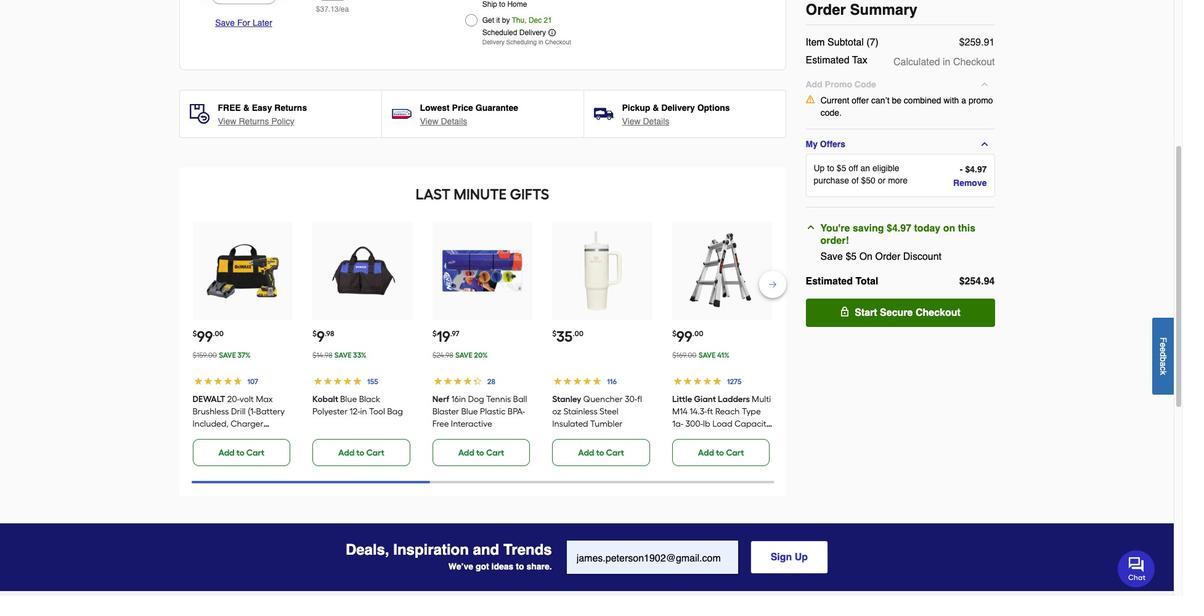 Task type: locate. For each thing, give the bounding box(es) containing it.
4 save from the left
[[699, 351, 716, 360]]

0 horizontal spatial returns
[[239, 117, 269, 126]]

$ 19 .97
[[433, 328, 460, 346]]

kobalt blue black polyester 12-in tool bag image
[[323, 231, 403, 311]]

ideas
[[492, 562, 514, 572]]

2 horizontal spatial view
[[622, 117, 641, 126]]

my
[[806, 139, 818, 149]]

$159.00 save 37%
[[193, 351, 251, 360]]

0 horizontal spatial .00
[[213, 330, 224, 338]]

save left for
[[215, 18, 235, 28]]

1 horizontal spatial 99
[[677, 328, 693, 346]]

0 horizontal spatial 99 list item
[[193, 222, 293, 467]]

2 .00 from the left
[[573, 330, 584, 338]]

1 horizontal spatial &
[[653, 103, 659, 113]]

2 horizontal spatial delivery
[[662, 103, 695, 113]]

2 details from the left
[[643, 117, 670, 126]]

-
[[960, 165, 963, 174]]

add down 12- on the bottom
[[338, 448, 355, 459]]

checkout inside button
[[916, 308, 961, 319]]

0 vertical spatial a
[[962, 96, 967, 105]]

1 add to cart from the left
[[219, 448, 265, 459]]

$ 9 .98
[[313, 328, 334, 346]]

1 vertical spatial estimated
[[806, 276, 853, 287]]

$ 254 . 94
[[960, 276, 995, 287]]

blue up 12- on the bottom
[[340, 395, 357, 405]]

1 vertical spatial up
[[795, 552, 808, 563]]

add to cart inside 35 list item
[[578, 448, 624, 459]]

or
[[878, 176, 886, 186]]

add to cart link down interactive
[[433, 440, 530, 467]]

19 list item
[[433, 222, 533, 467]]

view for free & easy returns view returns policy
[[218, 117, 236, 126]]

1 horizontal spatial a
[[1159, 362, 1169, 367]]

$ 99 .00 for dewalt
[[193, 328, 224, 346]]

5 add to cart from the left
[[698, 448, 744, 459]]

cart down 'tool'
[[366, 448, 385, 459]]

0 horizontal spatial &
[[243, 103, 250, 113]]

delivery left options
[[662, 103, 695, 113]]

1 vertical spatial returns
[[239, 117, 269, 126]]

details down price
[[441, 117, 467, 126]]

delivery up "delivery scheduling in checkout"
[[520, 28, 546, 37]]

2 & from the left
[[653, 103, 659, 113]]

0 horizontal spatial details
[[441, 117, 467, 126]]

2 vertical spatial delivery
[[662, 103, 695, 113]]

99 up $169.00
[[677, 328, 693, 346]]

0 horizontal spatial order
[[806, 1, 846, 18]]

estimated down item
[[806, 55, 850, 66]]

add down included
[[219, 448, 235, 459]]

1 view details link from the left
[[420, 115, 467, 128]]

save for little giant ladders
[[699, 351, 716, 360]]

add to cart down multi- at the bottom of page
[[698, 448, 744, 459]]

checkout down info 'icon'
[[545, 38, 571, 46]]

1 vertical spatial order
[[876, 252, 901, 263]]

5 add to cart link from the left
[[673, 440, 770, 467]]

to down the charger
[[237, 448, 245, 459]]

included,
[[193, 419, 229, 430]]

tumbler
[[591, 419, 623, 430]]

little giant ladders multi m14 14.3-ft reach type 1a- 300-lb load capacity telescoping multi-position ladder image
[[683, 231, 763, 311]]

0 vertical spatial order
[[806, 1, 846, 18]]

by
[[502, 16, 510, 25]]

guarantee
[[476, 103, 518, 113]]

0 horizontal spatial in
[[360, 407, 367, 417]]

to inside 19 list item
[[476, 448, 485, 459]]

returns down easy
[[239, 117, 269, 126]]

kobalt
[[313, 395, 338, 405]]

1 horizontal spatial blue
[[461, 407, 478, 417]]

view details link down lowest
[[420, 115, 467, 128]]

.98
[[325, 330, 334, 338]]

0 horizontal spatial view details link
[[420, 115, 467, 128]]

add to cart link inside 9 "list item"
[[313, 440, 410, 467]]

save inside button
[[215, 18, 235, 28]]

1 99 list item from the left
[[193, 222, 293, 467]]

0 vertical spatial save
[[215, 18, 235, 28]]

1 details from the left
[[441, 117, 467, 126]]

e up the d
[[1159, 343, 1169, 348]]

add to cart link for tool
[[313, 440, 410, 467]]

3 add to cart link from the left
[[433, 440, 530, 467]]

last minute gifts heading
[[191, 182, 774, 207]]

eligible
[[873, 163, 900, 173]]

4 add to cart from the left
[[578, 448, 624, 459]]

cart inside 9 "list item"
[[366, 448, 385, 459]]

order right on
[[876, 252, 901, 263]]

$5 left off
[[837, 163, 847, 173]]

1 horizontal spatial view details link
[[622, 115, 670, 128]]

0 vertical spatial $5
[[837, 163, 847, 173]]

f e e d b a c k button
[[1153, 318, 1174, 395]]

cart inside 19 list item
[[486, 448, 504, 459]]

2 add from the left
[[338, 448, 355, 459]]

4 add to cart link from the left
[[553, 440, 650, 467]]

volt
[[240, 395, 254, 405]]

view details link for details
[[420, 115, 467, 128]]

a up the k
[[1159, 362, 1169, 367]]

0 horizontal spatial 99
[[197, 328, 213, 346]]

1 horizontal spatial $ 99 .00
[[673, 328, 704, 346]]

1 horizontal spatial up
[[814, 163, 825, 173]]

1 add to cart link from the left
[[193, 440, 290, 467]]

1 vertical spatial delivery
[[483, 38, 505, 46]]

on
[[860, 252, 873, 263]]

0 vertical spatial up
[[814, 163, 825, 173]]

add to cart inside 9 "list item"
[[338, 448, 385, 459]]

add to cart for (1-
[[219, 448, 265, 459]]

2 horizontal spatial .00
[[693, 330, 704, 338]]

up up purchase
[[814, 163, 825, 173]]

up inside 'up to $5 off an eligible purchase of $50 or more'
[[814, 163, 825, 173]]

estimated for estimated tax
[[806, 55, 850, 66]]

cart down tumbler
[[606, 448, 624, 459]]

3 cart from the left
[[486, 448, 504, 459]]

0 vertical spatial delivery
[[520, 28, 546, 37]]

0 horizontal spatial blue
[[340, 395, 357, 405]]

chevron up image
[[806, 223, 816, 232]]

2 add to cart from the left
[[338, 448, 385, 459]]

$ inside - $ 4 . 97 remove
[[966, 165, 970, 174]]

checkout right secure
[[916, 308, 961, 319]]

cart down interactive
[[486, 448, 504, 459]]

e up b
[[1159, 348, 1169, 352]]

0 horizontal spatial up
[[795, 552, 808, 563]]

current offer can't be combined with a promo code.
[[821, 96, 994, 118]]

free
[[433, 419, 449, 430]]

3 save from the left
[[456, 351, 473, 360]]

bag right soft at the bottom left
[[264, 432, 280, 442]]

pickup
[[622, 103, 651, 113]]

& right pickup
[[653, 103, 659, 113]]

to inside 35 list item
[[596, 448, 604, 459]]

save for save $5 on order discount
[[821, 252, 843, 263]]

pickup & delivery options view details
[[622, 103, 730, 126]]

purchase
[[814, 176, 850, 186]]

d
[[1159, 352, 1169, 357]]

ladders
[[718, 395, 750, 405]]

view inside free & easy returns view returns policy
[[218, 117, 236, 126]]

(1-
[[248, 407, 256, 417]]

5 cart from the left
[[726, 448, 744, 459]]

&
[[243, 103, 250, 113], [653, 103, 659, 113]]

(7)
[[867, 37, 879, 48]]

0 vertical spatial in
[[539, 38, 544, 46]]

little
[[673, 395, 692, 405]]

& for free
[[243, 103, 250, 113]]

cart down soft at the bottom left
[[246, 448, 265, 459]]

1 vertical spatial blue
[[461, 407, 478, 417]]

save for later
[[215, 18, 272, 28]]

1 vertical spatial save
[[821, 252, 843, 263]]

1 & from the left
[[243, 103, 250, 113]]

add to cart link inside 35 list item
[[553, 440, 650, 467]]

we've
[[449, 562, 474, 572]]

to down tumbler
[[596, 448, 604, 459]]

blue up interactive
[[461, 407, 478, 417]]

add to cart link down load
[[673, 440, 770, 467]]

$5
[[837, 163, 847, 173], [846, 252, 857, 263]]

view inside pickup & delivery options view details
[[622, 117, 641, 126]]

in right calculated
[[943, 57, 951, 68]]

save inside 19 list item
[[456, 351, 473, 360]]

0 horizontal spatial view
[[218, 117, 236, 126]]

add to cart link down tumbler
[[553, 440, 650, 467]]

save for nerf
[[456, 351, 473, 360]]

calculated
[[894, 57, 940, 68]]

3 add from the left
[[458, 448, 475, 459]]

2 vertical spatial checkout
[[916, 308, 961, 319]]

a inside current offer can't be combined with a promo code.
[[962, 96, 967, 105]]

$14.98
[[313, 351, 333, 360]]

1 horizontal spatial bag
[[387, 407, 403, 417]]

1 vertical spatial and
[[473, 542, 500, 559]]

1 horizontal spatial details
[[643, 117, 670, 126]]

and inside 20-volt max brushless drill (1-battery included, charger included and soft bag included)
[[229, 432, 244, 442]]

delivery down scheduled
[[483, 38, 505, 46]]

quencher
[[584, 395, 623, 405]]

tool
[[369, 407, 385, 417]]

save left 37%
[[219, 351, 236, 360]]

2 save from the left
[[335, 351, 352, 360]]

4 add from the left
[[578, 448, 595, 459]]

1 vertical spatial checkout
[[954, 57, 995, 68]]

order up item
[[806, 1, 846, 18]]

0 vertical spatial returns
[[275, 103, 307, 113]]

add to cart inside 19 list item
[[458, 448, 504, 459]]

save $5 on order discount
[[821, 252, 942, 263]]

a right the with
[[962, 96, 967, 105]]

last minute gifts
[[416, 186, 550, 203]]

to right ideas
[[516, 562, 524, 572]]

to down 12- on the bottom
[[357, 448, 365, 459]]

estimated up secure icon
[[806, 276, 853, 287]]

add inside 19 list item
[[458, 448, 475, 459]]

99 up $159.00
[[197, 328, 213, 346]]

in right scheduling
[[539, 38, 544, 46]]

view down free
[[218, 117, 236, 126]]

for
[[237, 18, 250, 28]]

3 add to cart from the left
[[458, 448, 504, 459]]

bag right 'tool'
[[387, 407, 403, 417]]

.00 for little giant ladders
[[693, 330, 704, 338]]

save left 33%
[[335, 351, 352, 360]]

ball
[[513, 395, 527, 405]]

1 save from the left
[[219, 351, 236, 360]]

add down telescoping
[[698, 448, 715, 459]]

nerf 16in dog tennis ball blaster blue plastic bpa-free interactive image
[[443, 231, 523, 311]]

little giant ladders
[[673, 395, 750, 405]]

add inside 35 list item
[[578, 448, 595, 459]]

1 horizontal spatial in
[[539, 38, 544, 46]]

type
[[742, 407, 761, 417]]

view details link down pickup
[[622, 115, 670, 128]]

1 .00 from the left
[[213, 330, 224, 338]]

99 list item
[[193, 222, 293, 467], [673, 222, 773, 467]]

1 horizontal spatial delivery
[[520, 28, 546, 37]]

details inside pickup & delivery options view details
[[643, 117, 670, 126]]

cart for type
[[726, 448, 744, 459]]

1 horizontal spatial .00
[[573, 330, 584, 338]]

2 99 from the left
[[677, 328, 693, 346]]

1 99 from the left
[[197, 328, 213, 346]]

off
[[849, 163, 859, 173]]

. for 259
[[982, 37, 984, 48]]

2 view details link from the left
[[622, 115, 670, 128]]

& inside pickup & delivery options view details
[[653, 103, 659, 113]]

0 horizontal spatial delivery
[[483, 38, 505, 46]]

Email Address email field
[[567, 541, 738, 575]]

add to cart link for steel
[[553, 440, 650, 467]]

checkout down 259
[[954, 57, 995, 68]]

. inside - $ 4 . 97 remove
[[975, 165, 978, 174]]

lb
[[703, 419, 711, 430]]

add to cart down soft at the bottom left
[[219, 448, 265, 459]]

Stepper number input field with increment and decrement buttons number field
[[320, 0, 345, 1]]

add to cart link down 12- on the bottom
[[313, 440, 410, 467]]

and down the charger
[[229, 432, 244, 442]]

add to cart link inside 19 list item
[[433, 440, 530, 467]]

view for pickup & delivery options view details
[[622, 117, 641, 126]]

policy
[[271, 117, 295, 126]]

.
[[328, 5, 331, 14], [982, 37, 984, 48], [975, 165, 978, 174], [982, 276, 984, 287]]

1 horizontal spatial and
[[473, 542, 500, 559]]

add down insulated
[[578, 448, 595, 459]]

94
[[984, 276, 995, 287]]

3 view from the left
[[622, 117, 641, 126]]

30-
[[625, 395, 638, 405]]

delivery
[[520, 28, 546, 37], [483, 38, 505, 46], [662, 103, 695, 113]]

19
[[437, 328, 450, 346]]

add to cart link for type
[[673, 440, 770, 467]]

view down pickup
[[622, 117, 641, 126]]

estimated total
[[806, 276, 879, 287]]

5 add from the left
[[698, 448, 715, 459]]

add to cart for steel
[[578, 448, 624, 459]]

reach
[[716, 407, 740, 417]]

1 horizontal spatial view
[[420, 117, 439, 126]]

.00 for dewalt
[[213, 330, 224, 338]]

& left easy
[[243, 103, 250, 113]]

saving
[[853, 223, 884, 234]]

options
[[698, 103, 730, 113]]

1 add from the left
[[219, 448, 235, 459]]

start secure checkout
[[855, 308, 961, 319]]

details down pickup
[[643, 117, 670, 126]]

on
[[944, 223, 956, 234]]

add down interactive
[[458, 448, 475, 459]]

to inside 'up to $5 off an eligible purchase of $50 or more'
[[828, 163, 835, 173]]

1 $ 99 .00 from the left
[[193, 328, 224, 346]]

97
[[978, 165, 987, 174]]

1 vertical spatial in
[[943, 57, 951, 68]]

to down interactive
[[476, 448, 485, 459]]

1 horizontal spatial save
[[821, 252, 843, 263]]

to up purchase
[[828, 163, 835, 173]]

returns up policy
[[275, 103, 307, 113]]

blue
[[340, 395, 357, 405], [461, 407, 478, 417]]

save left 41%
[[699, 351, 716, 360]]

in left 'tool'
[[360, 407, 367, 417]]

tennis
[[486, 395, 511, 405]]

save
[[219, 351, 236, 360], [335, 351, 352, 360], [456, 351, 473, 360], [699, 351, 716, 360]]

0 vertical spatial bag
[[387, 407, 403, 417]]

and up got
[[473, 542, 500, 559]]

add for blaster
[[458, 448, 475, 459]]

steel
[[600, 407, 619, 417]]

2 add to cart link from the left
[[313, 440, 410, 467]]

sign up button
[[751, 541, 829, 575]]

& for pickup
[[653, 103, 659, 113]]

view down lowest
[[420, 117, 439, 126]]

estimated for estimated total
[[806, 276, 853, 287]]

2 $ 99 .00 from the left
[[673, 328, 704, 346]]

add to cart down 12- on the bottom
[[338, 448, 385, 459]]

to right the ship
[[499, 0, 506, 9]]

2 e from the top
[[1159, 348, 1169, 352]]

save left 20%
[[456, 351, 473, 360]]

drill
[[231, 407, 246, 417]]

& inside free & easy returns view returns policy
[[243, 103, 250, 113]]

0 horizontal spatial a
[[962, 96, 967, 105]]

0 horizontal spatial bag
[[264, 432, 280, 442]]

add inside 9 "list item"
[[338, 448, 355, 459]]

add to cart down tumbler
[[578, 448, 624, 459]]

save inside 9 "list item"
[[335, 351, 352, 360]]

add to cart down interactive
[[458, 448, 504, 459]]

secure image
[[840, 307, 850, 317]]

cart inside 35 list item
[[606, 448, 624, 459]]

add to cart link for (1-
[[193, 440, 290, 467]]

blue inside 16in dog tennis ball blaster blue plastic bpa- free interactive
[[461, 407, 478, 417]]

stainless
[[564, 407, 598, 417]]

blaster
[[433, 407, 459, 417]]

estimated
[[806, 55, 850, 66], [806, 276, 853, 287]]

2 cart from the left
[[366, 448, 385, 459]]

cart down multi- at the bottom of page
[[726, 448, 744, 459]]

delivery inside pickup & delivery options view details
[[662, 103, 695, 113]]

up right sign
[[795, 552, 808, 563]]

$4.97
[[887, 223, 912, 234]]

$5 left on
[[846, 252, 857, 263]]

0 horizontal spatial save
[[215, 18, 235, 28]]

0 vertical spatial estimated
[[806, 55, 850, 66]]

order
[[806, 1, 846, 18], [876, 252, 901, 263]]

1 horizontal spatial 99 list item
[[673, 222, 773, 467]]

2 estimated from the top
[[806, 276, 853, 287]]

0 horizontal spatial $ 99 .00
[[193, 328, 224, 346]]

$ 99 .00 up $169.00
[[673, 328, 704, 346]]

0 horizontal spatial and
[[229, 432, 244, 442]]

to
[[499, 0, 506, 9], [828, 163, 835, 173], [237, 448, 245, 459], [357, 448, 365, 459], [476, 448, 485, 459], [596, 448, 604, 459], [716, 448, 724, 459], [516, 562, 524, 572]]

35
[[557, 328, 573, 346]]

code.
[[821, 108, 842, 118]]

add to cart link down the charger
[[193, 440, 290, 467]]

2 view from the left
[[420, 117, 439, 126]]

1 vertical spatial bag
[[264, 432, 280, 442]]

0 vertical spatial blue
[[340, 395, 357, 405]]

save for kobalt
[[335, 351, 352, 360]]

1 view from the left
[[218, 117, 236, 126]]

1 vertical spatial a
[[1159, 362, 1169, 367]]

gifts
[[510, 186, 550, 203]]

you're
[[821, 223, 850, 234]]

$ 99 .00 up $159.00
[[193, 328, 224, 346]]

$24.98 save 20%
[[433, 351, 488, 360]]

0 vertical spatial and
[[229, 432, 244, 442]]

save down order!
[[821, 252, 843, 263]]

4 cart from the left
[[606, 448, 624, 459]]

3 .00 from the left
[[693, 330, 704, 338]]

1 cart from the left
[[246, 448, 265, 459]]

current
[[821, 96, 850, 105]]

ladder
[[705, 444, 733, 454]]

2 vertical spatial in
[[360, 407, 367, 417]]

1 estimated from the top
[[806, 55, 850, 66]]

promo
[[969, 96, 994, 105]]



Task type: vqa. For each thing, say whether or not it's contained in the screenshot.


Task type: describe. For each thing, give the bounding box(es) containing it.
home
[[508, 0, 527, 9]]

stanley
[[553, 395, 582, 405]]

scheduled
[[483, 28, 518, 37]]

add to cart for blue
[[458, 448, 504, 459]]

1a-
[[673, 419, 684, 430]]

insulated
[[553, 419, 588, 430]]

14.3-
[[690, 407, 707, 417]]

to down multi- at the bottom of page
[[716, 448, 724, 459]]

add to cart for type
[[698, 448, 744, 459]]

.97
[[450, 330, 460, 338]]

remove
[[954, 178, 987, 188]]

scheduled delivery
[[483, 28, 546, 37]]

save for later button
[[215, 17, 272, 29]]

$ 35 .00
[[553, 328, 584, 346]]

load
[[713, 419, 733, 430]]

red foam pvc sheet (actual: 24-in x 48-in) image
[[199, 0, 288, 7]]

4
[[970, 165, 975, 174]]

summary
[[850, 1, 918, 18]]

2 99 list item from the left
[[673, 222, 773, 467]]

99 for dewalt
[[197, 328, 213, 346]]

in inside blue black polyester 12-in tool bag
[[360, 407, 367, 417]]

a inside button
[[1159, 362, 1169, 367]]

$ inside $ 35 .00
[[553, 330, 557, 338]]

$ inside $ 19 .97
[[433, 330, 437, 338]]

brushless
[[193, 407, 229, 417]]

add for drill
[[219, 448, 235, 459]]

capacity
[[735, 419, 771, 430]]

offers
[[820, 139, 846, 149]]

254
[[965, 276, 982, 287]]

to inside deals, inspiration and trends we've got ideas to share.
[[516, 562, 524, 572]]

dewalt 20-volt max brushless drill (1-battery included, charger included and soft bag included) image
[[203, 231, 283, 311]]

my offers link
[[806, 139, 995, 149]]

. for 254
[[982, 276, 984, 287]]

$ 99 .00 for little giant ladders
[[673, 328, 704, 346]]

$24.98
[[433, 351, 454, 360]]

free
[[218, 103, 241, 113]]

37%
[[238, 351, 251, 360]]

soft
[[246, 432, 262, 442]]

99 for little giant ladders
[[677, 328, 693, 346]]

c
[[1159, 367, 1169, 371]]

1 e from the top
[[1159, 343, 1169, 348]]

an
[[861, 163, 871, 173]]

save for dewalt
[[219, 351, 236, 360]]

add to cart link for blue
[[433, 440, 530, 467]]

to inside 9 "list item"
[[357, 448, 365, 459]]

estimated tax
[[806, 55, 868, 66]]

interactive
[[451, 419, 492, 430]]

offer
[[852, 96, 869, 105]]

charger
[[231, 419, 264, 430]]

calculated in checkout
[[894, 57, 995, 68]]

cart for (1-
[[246, 448, 265, 459]]

up inside button
[[795, 552, 808, 563]]

chevron up image
[[980, 139, 990, 149]]

$169.00 save 41%
[[673, 351, 730, 360]]

easy
[[252, 103, 272, 113]]

k
[[1159, 371, 1169, 375]]

remove button
[[935, 177, 987, 189]]

subtotal
[[828, 37, 864, 48]]

share.
[[527, 562, 552, 572]]

m14
[[673, 407, 688, 417]]

16in dog tennis ball blaster blue plastic bpa- free interactive
[[433, 395, 527, 430]]

cart for blue
[[486, 448, 504, 459]]

chat invite button image
[[1118, 551, 1156, 588]]

you're saving  $4.97  today on this order!
[[821, 223, 976, 247]]

add to cart for tool
[[338, 448, 385, 459]]

max
[[256, 395, 273, 405]]

save for save for later
[[215, 18, 235, 28]]

1 vertical spatial $5
[[846, 252, 857, 263]]

my offers
[[806, 139, 846, 149]]

start
[[855, 308, 878, 319]]

9 list item
[[313, 222, 413, 467]]

21
[[544, 16, 552, 25]]

add for stainless
[[578, 448, 595, 459]]

$ 37 . 13 /ea
[[316, 5, 349, 14]]

$5 inside 'up to $5 off an eligible purchase of $50 or more'
[[837, 163, 847, 173]]

33%
[[353, 351, 366, 360]]

0 vertical spatial checkout
[[545, 38, 571, 46]]

cart for tool
[[366, 448, 385, 459]]

bag inside blue black polyester 12-in tool bag
[[387, 407, 403, 417]]

259
[[965, 37, 982, 48]]

checkout for start secure checkout
[[916, 308, 961, 319]]

sign up form
[[567, 541, 829, 576]]

get
[[483, 16, 494, 25]]

checkout for calculated in checkout
[[954, 57, 995, 68]]

with
[[944, 96, 959, 105]]

dog
[[468, 395, 484, 405]]

be
[[892, 96, 902, 105]]

polyester
[[313, 407, 348, 417]]

black
[[359, 395, 380, 405]]

20-volt max brushless drill (1-battery included, charger included and soft bag included)
[[193, 395, 285, 454]]

multi m14 14.3-ft reach type 1a- 300-lb load capacity telescoping multi- position ladder
[[673, 395, 771, 454]]

91
[[984, 37, 995, 48]]

blue inside blue black polyester 12-in tool bag
[[340, 395, 357, 405]]

and inside deals, inspiration and trends we've got ideas to share.
[[473, 542, 500, 559]]

details inside lowest price guarantee view details
[[441, 117, 467, 126]]

add for reach
[[698, 448, 715, 459]]

included)
[[193, 444, 229, 454]]

$50
[[862, 176, 876, 186]]

stanley quencher 30-fl oz stainless steel insulated tumbler image
[[563, 231, 643, 311]]

35 list item
[[553, 222, 653, 467]]

order summary
[[806, 1, 918, 18]]

bag inside 20-volt max brushless drill (1-battery included, charger included and soft bag included)
[[264, 432, 280, 442]]

plastic
[[480, 407, 506, 417]]

tax
[[853, 55, 868, 66]]

$ inside $ 9 .98
[[313, 330, 317, 338]]

b
[[1159, 357, 1169, 362]]

2 horizontal spatial in
[[943, 57, 951, 68]]

price
[[452, 103, 473, 113]]

cart for steel
[[606, 448, 624, 459]]

item
[[806, 37, 825, 48]]

total
[[856, 276, 879, 287]]

position
[[673, 444, 703, 454]]

warning image
[[806, 94, 815, 104]]

- $ 4 . 97 remove
[[954, 165, 987, 188]]

up to $5 off an eligible purchase of $50 or more
[[814, 163, 908, 186]]

included
[[193, 432, 227, 442]]

info image
[[549, 29, 556, 36]]

view inside lowest price guarantee view details
[[420, 117, 439, 126]]

add for in
[[338, 448, 355, 459]]

.00 inside $ 35 .00
[[573, 330, 584, 338]]

f e e d b a c k
[[1159, 337, 1169, 375]]

view details link for view
[[622, 115, 670, 128]]

1 horizontal spatial order
[[876, 252, 901, 263]]

delivery scheduling in checkout
[[483, 38, 571, 46]]

trends
[[504, 542, 552, 559]]

ship to home
[[483, 0, 527, 9]]

sign up
[[771, 552, 808, 563]]

. for 37
[[328, 5, 331, 14]]

1 horizontal spatial returns
[[275, 103, 307, 113]]



